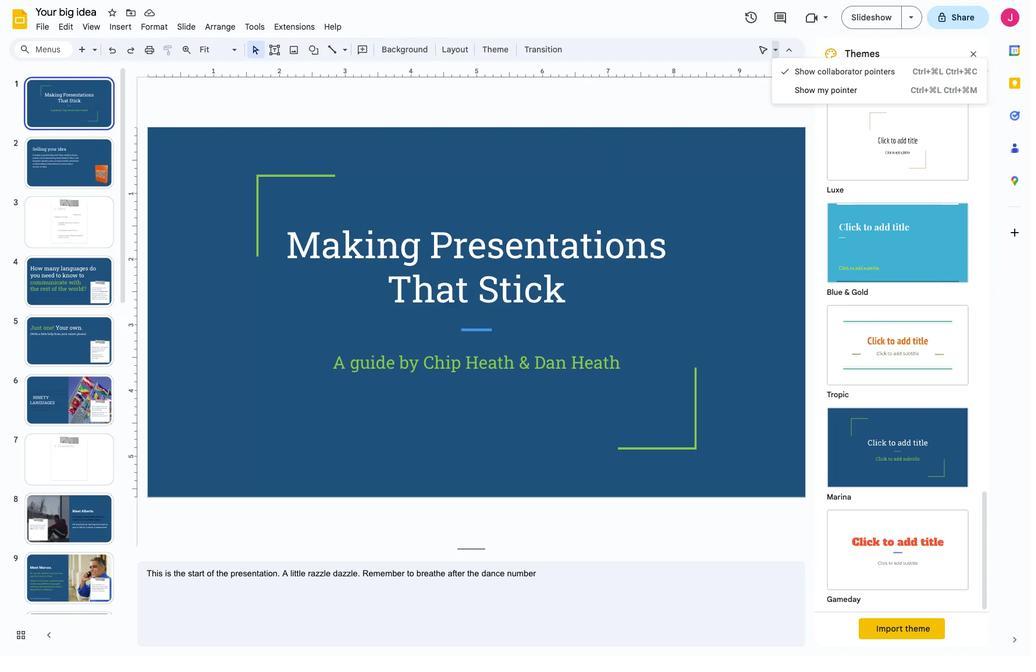 Task type: describe. For each thing, give the bounding box(es) containing it.
slideshow button
[[842, 6, 902, 29]]

luxe
[[827, 185, 844, 195]]

menu bar inside menu bar banner
[[31, 15, 346, 34]]

pointers
[[865, 67, 895, 76]]

share
[[952, 12, 975, 23]]

presentation options image
[[909, 16, 914, 19]]

shape image
[[307, 41, 320, 58]]

share button
[[927, 6, 990, 29]]

blue
[[827, 288, 843, 297]]

mode and view toolbar
[[754, 38, 799, 61]]

layout button
[[439, 41, 472, 58]]

Gameday radio
[[821, 504, 975, 607]]

option group inside themes section
[[815, 0, 980, 612]]

theme button
[[477, 41, 514, 58]]

themes
[[845, 48, 880, 60]]

w
[[809, 67, 816, 76]]

ctrl+⌘m
[[944, 86, 978, 95]]

Menus field
[[15, 41, 73, 58]]

Pop radio
[[821, 0, 975, 94]]

extensions menu item
[[270, 20, 320, 34]]

background
[[382, 44, 428, 55]]

insert image image
[[287, 41, 301, 58]]

slide menu item
[[173, 20, 200, 34]]

help menu item
[[320, 20, 346, 34]]

import theme
[[877, 624, 931, 634]]

edit menu item
[[54, 20, 78, 34]]

file menu item
[[31, 20, 54, 34]]

ctrl+⌘c
[[946, 67, 978, 76]]

pointer
[[831, 86, 857, 95]]

gameday
[[827, 595, 861, 605]]

m
[[818, 86, 825, 95]]

ctrl+⌘l for ctrl+⌘l ctrl+⌘c
[[913, 67, 944, 76]]

collaborator
[[818, 67, 863, 76]]

slideshow
[[852, 12, 892, 23]]

format
[[141, 22, 168, 32]]

format menu item
[[136, 20, 173, 34]]

Star checkbox
[[104, 5, 120, 21]]

Marina radio
[[821, 402, 975, 504]]

ctrl+⌘l for ctrl+⌘l ctrl+⌘m
[[911, 86, 942, 95]]

arrange menu item
[[200, 20, 240, 34]]

slide
[[177, 22, 196, 32]]

theme
[[483, 44, 509, 55]]

tropic
[[827, 390, 849, 400]]

show m y pointer
[[795, 86, 857, 95]]

Zoom text field
[[198, 41, 231, 58]]

menu bar banner
[[0, 0, 1031, 657]]

import
[[877, 624, 903, 634]]

background button
[[377, 41, 433, 58]]



Task type: vqa. For each thing, say whether or not it's contained in the screenshot.
Marina 'radio'
yes



Task type: locate. For each thing, give the bounding box(es) containing it.
navigation inside themes application
[[0, 66, 128, 657]]

Zoom field
[[196, 41, 242, 58]]

Luxe radio
[[821, 94, 975, 197]]

transition button
[[519, 41, 568, 58]]

option group
[[815, 0, 980, 612]]

insert
[[110, 22, 132, 32]]

menu
[[772, 58, 987, 104]]

edit
[[59, 22, 73, 32]]

show collaborator pointers o element
[[795, 67, 899, 76]]

sh o w collaborator pointers
[[795, 67, 895, 76]]

show my pointer m element
[[795, 86, 861, 95]]

ctrl+⌘l ctrl+⌘m
[[911, 86, 978, 95]]

view menu item
[[78, 20, 105, 34]]

arrange
[[205, 22, 236, 32]]

tools
[[245, 22, 265, 32]]

insert menu item
[[105, 20, 136, 34]]

y
[[825, 86, 829, 95]]

menu inside themes application
[[772, 58, 987, 104]]

marina
[[827, 492, 852, 502]]

menu bar
[[31, 15, 346, 34]]

extensions
[[274, 22, 315, 32]]

tab list inside menu bar banner
[[999, 34, 1031, 624]]

blue & gold
[[827, 288, 869, 297]]

ctrl+⌘l ctrl+⌘m element
[[897, 84, 978, 96]]

1 vertical spatial ctrl+⌘l
[[911, 86, 942, 95]]

new slide with layout image
[[90, 42, 97, 46]]

Blue & Gold radio
[[821, 197, 975, 299]]

pop
[[827, 83, 841, 93]]

themes section
[[815, 0, 990, 647]]

ctrl+⌘l
[[913, 67, 944, 76], [911, 86, 942, 95]]

Tropic radio
[[821, 299, 975, 402]]

ctrl+⌘l ctrl+⌘c element
[[899, 66, 978, 77]]

gold
[[852, 288, 869, 297]]

navigation
[[0, 66, 128, 657]]

help
[[324, 22, 342, 32]]

menu bar containing file
[[31, 15, 346, 34]]

&
[[845, 288, 850, 297]]

0 vertical spatial ctrl+⌘l
[[913, 67, 944, 76]]

layout
[[442, 44, 469, 55]]

import theme button
[[859, 619, 945, 640]]

main toolbar
[[42, 0, 568, 514]]

sh
[[795, 67, 805, 76]]

themes application
[[0, 0, 1031, 657]]

menu containing sh
[[772, 58, 987, 104]]

o
[[805, 67, 809, 76]]

tab list
[[999, 34, 1031, 624]]

show
[[795, 86, 816, 95]]

tools menu item
[[240, 20, 270, 34]]

transition
[[525, 44, 562, 55]]

ctrl+⌘l up ctrl+⌘l ctrl+⌘m element
[[913, 67, 944, 76]]

view
[[83, 22, 100, 32]]

option group containing pop
[[815, 0, 980, 612]]

Rename text field
[[31, 5, 103, 19]]

theme
[[905, 624, 931, 634]]

ctrl+⌘l down ctrl+⌘l ctrl+⌘c element at the top of page
[[911, 86, 942, 95]]

file
[[36, 22, 49, 32]]

ctrl+⌘l ctrl+⌘c
[[913, 67, 978, 76]]



